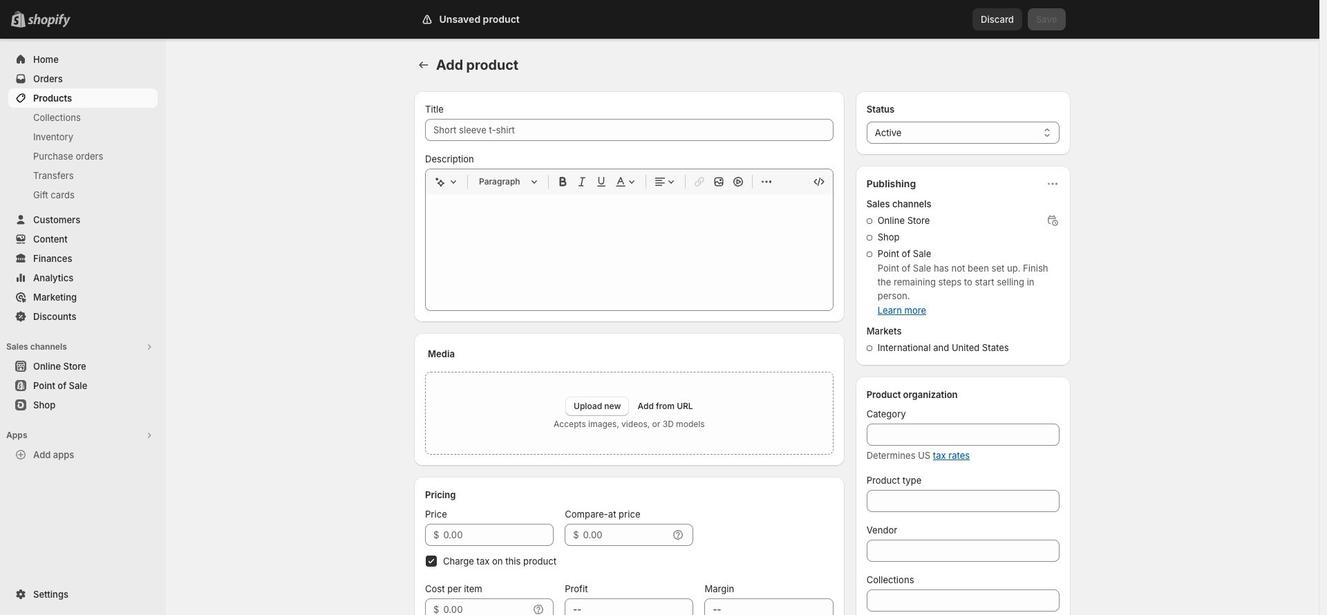 Task type: locate. For each thing, give the bounding box(es) containing it.
1 horizontal spatial   text field
[[583, 524, 669, 546]]

None text field
[[705, 599, 833, 615]]

2   text field from the left
[[583, 524, 669, 546]]

None text field
[[867, 590, 1060, 612], [565, 599, 694, 615], [867, 590, 1060, 612], [565, 599, 694, 615]]

  text field
[[443, 524, 554, 546], [583, 524, 669, 546]]

Short sleeve t-shirt text field
[[425, 119, 833, 141]]

0 horizontal spatial   text field
[[443, 524, 554, 546]]



Task type: vqa. For each thing, say whether or not it's contained in the screenshot.
the bottom No
no



Task type: describe. For each thing, give the bounding box(es) containing it.
shopify image
[[30, 14, 73, 28]]

  text field
[[443, 599, 529, 615]]

1   text field from the left
[[443, 524, 554, 546]]



